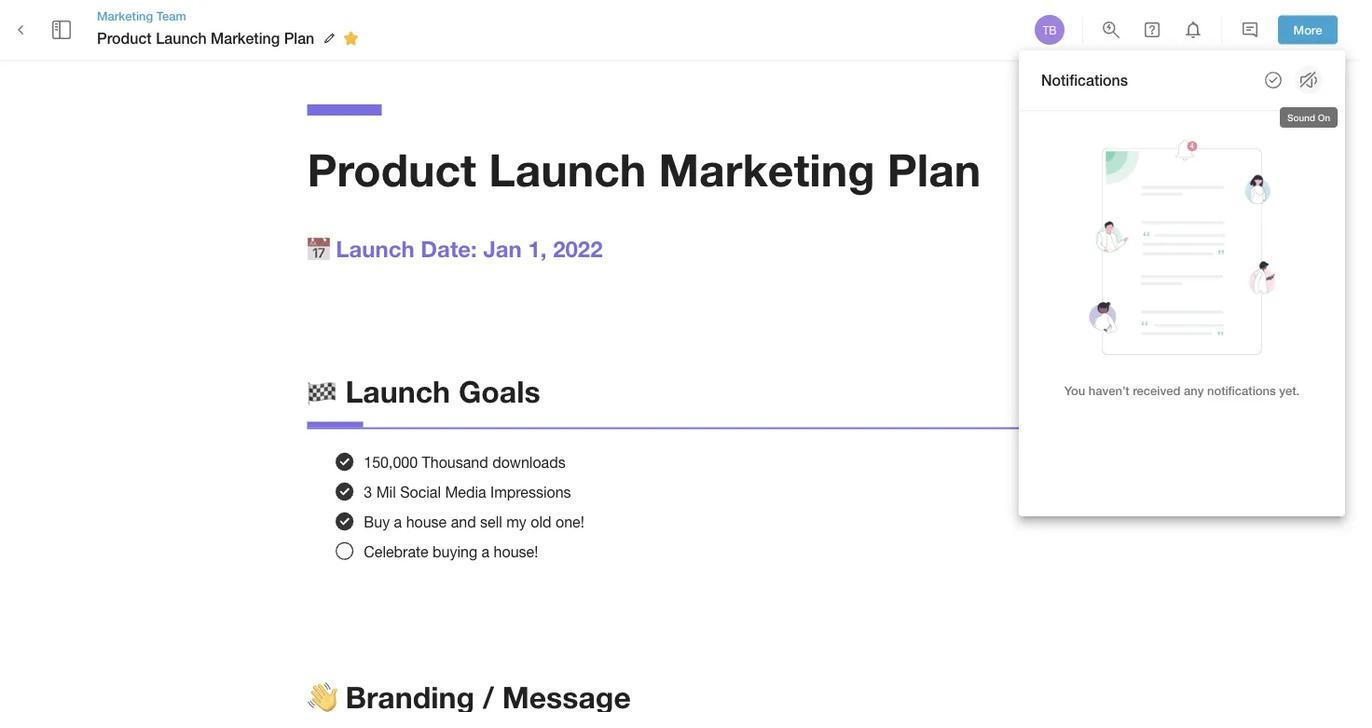 Task type: vqa. For each thing, say whether or not it's contained in the screenshot.
middle the Marketing
yes



Task type: locate. For each thing, give the bounding box(es) containing it.
team
[[156, 8, 186, 23]]

received
[[1133, 383, 1181, 397]]

launch up 2022 on the left top of page
[[489, 142, 646, 196]]

product launch marketing plan
[[97, 29, 314, 47], [307, 142, 981, 196]]

a
[[394, 513, 402, 530], [482, 543, 490, 560]]

launch up 150,000
[[345, 374, 450, 409]]

sell
[[480, 513, 502, 530]]

buying
[[433, 543, 477, 560]]

marketing team link
[[97, 7, 365, 24]]

a right buy
[[394, 513, 402, 530]]

haven't
[[1089, 383, 1130, 397]]

1 vertical spatial product
[[307, 142, 476, 196]]

marketing
[[97, 8, 153, 23], [211, 29, 280, 47], [659, 142, 875, 196]]

remove favorite image
[[340, 27, 362, 49]]

a down sell
[[482, 543, 490, 560]]

you
[[1064, 383, 1085, 397]]

0 vertical spatial product launch marketing plan
[[97, 29, 314, 47]]

2 vertical spatial marketing
[[659, 142, 875, 196]]

150,000 thousand downloads
[[364, 454, 566, 471]]

house!
[[494, 543, 538, 560]]

goals
[[459, 374, 540, 409]]

1 vertical spatial a
[[482, 543, 490, 560]]

1 vertical spatial marketing
[[211, 29, 280, 47]]

0 vertical spatial product
[[97, 29, 152, 47]]

0 vertical spatial marketing
[[97, 8, 153, 23]]

launch
[[156, 29, 207, 47], [489, 142, 646, 196], [336, 235, 415, 261], [345, 374, 450, 409]]

celebrate buying a house!
[[364, 543, 538, 560]]

1 vertical spatial plan
[[887, 142, 981, 196]]

1 horizontal spatial a
[[482, 543, 490, 560]]

downloads
[[492, 454, 566, 471]]

1 horizontal spatial plan
[[887, 142, 981, 196]]

1 horizontal spatial marketing
[[211, 29, 280, 47]]

social
[[400, 483, 441, 501]]

plan
[[284, 29, 314, 47], [887, 142, 981, 196]]

3
[[364, 483, 372, 501]]

0 horizontal spatial plan
[[284, 29, 314, 47]]

tb button
[[1032, 12, 1067, 48]]

📅 launch date: jan 1, 2022
[[307, 235, 603, 261]]

old
[[531, 513, 551, 530]]

0 horizontal spatial a
[[394, 513, 402, 530]]

and
[[451, 513, 476, 530]]

150,000
[[364, 454, 418, 471]]

product
[[97, 29, 152, 47], [307, 142, 476, 196]]

📅
[[307, 235, 330, 261]]

1,
[[528, 235, 547, 261]]

tb
[[1043, 23, 1057, 36]]



Task type: describe. For each thing, give the bounding box(es) containing it.
yet.
[[1279, 383, 1300, 397]]

notifications
[[1207, 383, 1276, 397]]

0 vertical spatial plan
[[284, 29, 314, 47]]

mil
[[376, 483, 396, 501]]

2 horizontal spatial marketing
[[659, 142, 875, 196]]

media
[[445, 483, 486, 501]]

0 vertical spatial a
[[394, 513, 402, 530]]

celebrate
[[364, 543, 428, 560]]

marketing team
[[97, 8, 186, 23]]

0 horizontal spatial product
[[97, 29, 152, 47]]

house
[[406, 513, 447, 530]]

launch right 📅
[[336, 235, 415, 261]]

2022
[[553, 235, 603, 261]]

buy
[[364, 513, 390, 530]]

buy a house and sell my old one!
[[364, 513, 584, 530]]

impressions
[[490, 483, 571, 501]]

date:
[[421, 235, 477, 261]]

my
[[506, 513, 527, 530]]

launch down team
[[156, 29, 207, 47]]

🏁 launch goals
[[307, 374, 540, 409]]

one!
[[556, 513, 584, 530]]

more
[[1294, 22, 1322, 37]]

0 horizontal spatial marketing
[[97, 8, 153, 23]]

more button
[[1278, 15, 1338, 44]]

🏁
[[307, 374, 337, 409]]

any
[[1184, 383, 1204, 397]]

jan
[[483, 235, 522, 261]]

3 mil social media impressions
[[364, 483, 571, 501]]

1 horizontal spatial product
[[307, 142, 476, 196]]

1 vertical spatial product launch marketing plan
[[307, 142, 981, 196]]

thousand
[[422, 454, 488, 471]]

you haven't received any notifications yet.
[[1064, 383, 1300, 397]]

notifications
[[1041, 71, 1128, 89]]



